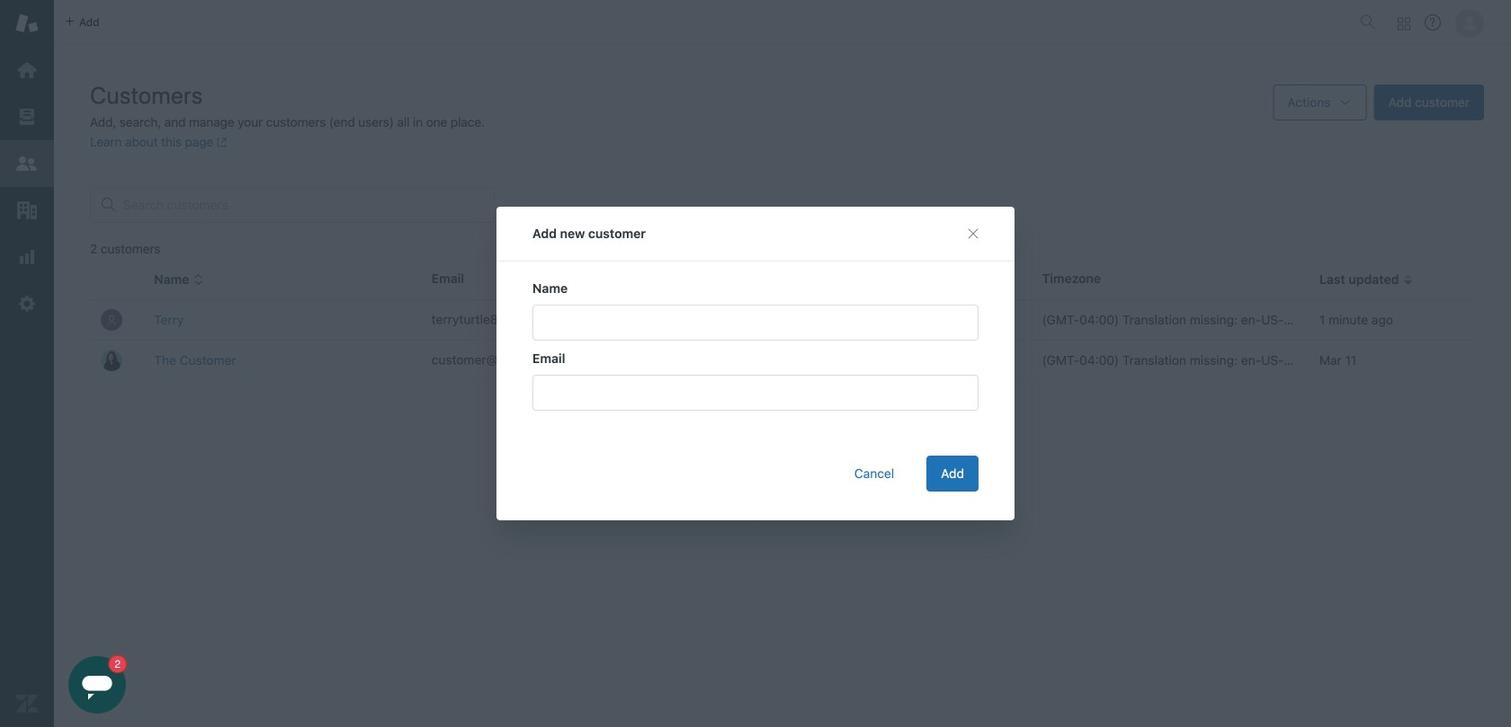 Task type: vqa. For each thing, say whether or not it's contained in the screenshot.
'Search customers' field
yes



Task type: locate. For each thing, give the bounding box(es) containing it.
close modal image
[[966, 227, 981, 241]]

get help image
[[1425, 14, 1441, 31]]

admin image
[[15, 292, 39, 316]]

None field
[[533, 305, 979, 341], [533, 375, 979, 411], [533, 305, 979, 341], [533, 375, 979, 411]]

zendesk products image
[[1398, 18, 1411, 30]]

views image
[[15, 105, 39, 129]]

dialog
[[497, 207, 1015, 521]]

main element
[[0, 0, 54, 728]]

(opens in a new tab) image
[[213, 137, 227, 148]]

get started image
[[15, 58, 39, 82]]

reporting image
[[15, 246, 39, 269]]



Task type: describe. For each thing, give the bounding box(es) containing it.
customers image
[[15, 152, 39, 175]]

zendesk support image
[[15, 12, 39, 35]]

zendesk image
[[15, 693, 39, 716]]

organizations image
[[15, 199, 39, 222]]

Search customers field
[[123, 197, 483, 213]]



